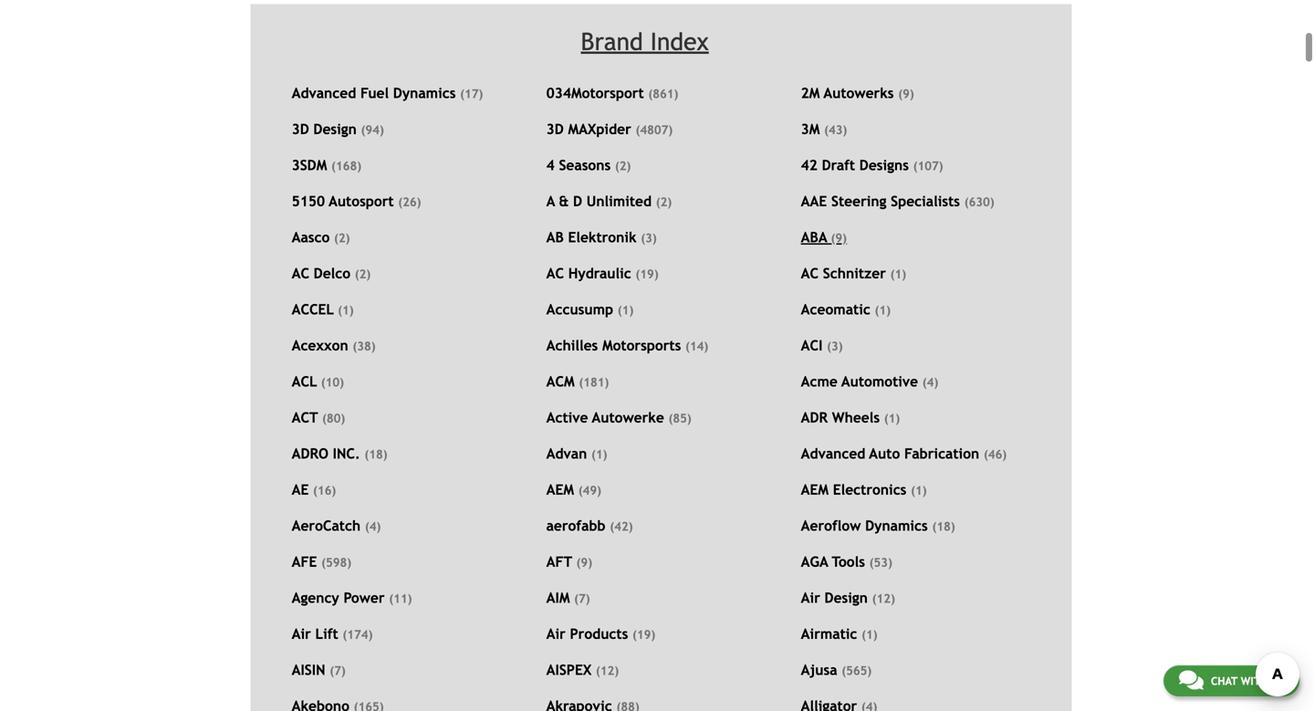 Task type: locate. For each thing, give the bounding box(es) containing it.
air for air lift
[[292, 626, 311, 642]]

1 horizontal spatial advanced
[[801, 446, 866, 462]]

(9)
[[899, 87, 915, 101], [831, 231, 847, 245], [577, 556, 593, 570]]

advanced fuel dynamics (17)
[[292, 85, 483, 101]]

ac for ac schnitzer
[[801, 265, 819, 282]]

1 vertical spatial (3)
[[827, 339, 843, 353]]

0 vertical spatial (7)
[[574, 592, 590, 606]]

(2)
[[615, 159, 631, 173], [656, 195, 672, 209], [334, 231, 350, 245], [355, 267, 371, 281]]

42
[[801, 157, 818, 174]]

(4) inside acme automotive (4)
[[923, 375, 939, 389]]

3d
[[292, 121, 309, 137], [547, 121, 564, 137]]

1 aem from the left
[[547, 482, 574, 498]]

(12)
[[872, 592, 896, 606], [596, 664, 619, 678]]

aasco (2)
[[292, 229, 350, 246]]

aceomatic (1)
[[801, 301, 891, 318]]

design for air
[[825, 590, 868, 606]]

schnitzer
[[823, 265, 886, 282]]

ae
[[292, 482, 309, 498]]

lift
[[315, 626, 338, 642]]

3 ac from the left
[[801, 265, 819, 282]]

acm
[[547, 373, 575, 390]]

air lift (174)
[[292, 626, 373, 642]]

1 horizontal spatial (7)
[[574, 592, 590, 606]]

(1) up (565) on the bottom right
[[862, 628, 878, 642]]

0 horizontal spatial aem
[[547, 482, 574, 498]]

0 vertical spatial (9)
[[899, 87, 915, 101]]

auto
[[870, 446, 900, 462]]

specialists
[[891, 193, 960, 210]]

0 vertical spatial dynamics
[[393, 85, 456, 101]]

1 horizontal spatial design
[[825, 590, 868, 606]]

(2) inside 4 seasons (2)
[[615, 159, 631, 173]]

(1) inside airmatic (1)
[[862, 628, 878, 642]]

acexxon
[[292, 337, 348, 354]]

ac delco (2)
[[292, 265, 371, 282]]

inc.
[[333, 446, 360, 462]]

0 vertical spatial (19)
[[636, 267, 659, 281]]

(19) right 'products'
[[633, 628, 656, 642]]

active autowerke (85)
[[547, 410, 692, 426]]

(1) inside 'advan (1)'
[[592, 447, 608, 462]]

(9) right aba
[[831, 231, 847, 245]]

advanced up 3d design (94)
[[292, 85, 356, 101]]

3d up 3sdm
[[292, 121, 309, 137]]

(26)
[[398, 195, 421, 209]]

1 horizontal spatial (18)
[[933, 520, 956, 534]]

0 horizontal spatial (9)
[[577, 556, 593, 570]]

(2) right delco at top
[[355, 267, 371, 281]]

1 vertical spatial (7)
[[330, 664, 346, 678]]

(1) up auto
[[884, 411, 900, 426]]

agency power (11)
[[292, 590, 412, 606]]

0 vertical spatial (4)
[[923, 375, 939, 389]]

dynamics up (53)
[[866, 518, 928, 534]]

1 vertical spatial (19)
[[633, 628, 656, 642]]

0 vertical spatial advanced
[[292, 85, 356, 101]]

adr wheels (1)
[[801, 410, 900, 426]]

(18) down fabrication
[[933, 520, 956, 534]]

(181)
[[579, 375, 609, 389]]

achilles
[[547, 337, 598, 354]]

a & d unlimited (2)
[[547, 193, 672, 210]]

(18) inside adro inc. (18)
[[365, 447, 388, 462]]

autosport
[[329, 193, 394, 210]]

1 horizontal spatial aem
[[801, 482, 829, 498]]

advanced down adr wheels (1)
[[801, 446, 866, 462]]

(3) right elektronik
[[641, 231, 657, 245]]

1 vertical spatial design
[[825, 590, 868, 606]]

(12) inside aispex (12)
[[596, 664, 619, 678]]

2 3d from the left
[[547, 121, 564, 137]]

(1) inside "aceomatic (1)"
[[875, 303, 891, 317]]

1 horizontal spatial (3)
[[827, 339, 843, 353]]

wheels
[[832, 410, 880, 426]]

5150 autosport (26)
[[292, 193, 421, 210]]

aisin (7)
[[292, 662, 346, 678]]

afe
[[292, 554, 317, 570]]

(7) right aim at bottom
[[574, 592, 590, 606]]

aem left (49)
[[547, 482, 574, 498]]

chat
[[1211, 675, 1238, 687]]

3sdm (168)
[[292, 157, 362, 174]]

1 vertical spatial (18)
[[933, 520, 956, 534]]

0 horizontal spatial (12)
[[596, 664, 619, 678]]

agency
[[292, 590, 339, 606]]

aci
[[801, 337, 823, 354]]

draft
[[822, 157, 856, 174]]

advanced for advanced auto fabrication
[[801, 446, 866, 462]]

(1) right the advan
[[592, 447, 608, 462]]

1 horizontal spatial ac
[[547, 265, 564, 282]]

acm (181)
[[547, 373, 609, 390]]

1 vertical spatial (4)
[[365, 520, 381, 534]]

aga
[[801, 554, 828, 570]]

(2) inside ac delco (2)
[[355, 267, 371, 281]]

(1) inside ac schnitzer (1)
[[891, 267, 907, 281]]

(2) right unlimited
[[656, 195, 672, 209]]

(38)
[[353, 339, 376, 353]]

dynamics
[[393, 85, 456, 101], [866, 518, 928, 534]]

(2) right aasco
[[334, 231, 350, 245]]

0 vertical spatial (3)
[[641, 231, 657, 245]]

2m
[[801, 85, 820, 101]]

maxpider
[[568, 121, 632, 137]]

(19) for ac hydraulic
[[636, 267, 659, 281]]

aasco
[[292, 229, 330, 246]]

automotive
[[842, 373, 919, 390]]

air left the lift
[[292, 626, 311, 642]]

with
[[1241, 675, 1268, 687]]

(12) down air products (19)
[[596, 664, 619, 678]]

(18) right the inc.
[[365, 447, 388, 462]]

2 aem from the left
[[801, 482, 829, 498]]

(12) down (53)
[[872, 592, 896, 606]]

(46)
[[984, 447, 1007, 462]]

0 horizontal spatial (3)
[[641, 231, 657, 245]]

1 horizontal spatial 3d
[[547, 121, 564, 137]]

(17)
[[460, 87, 483, 101]]

0 vertical spatial (12)
[[872, 592, 896, 606]]

0 horizontal spatial design
[[314, 121, 357, 137]]

(7) inside "aim (7)"
[[574, 592, 590, 606]]

acl (10)
[[292, 373, 344, 390]]

(7) for aim
[[574, 592, 590, 606]]

2m autowerks (9)
[[801, 85, 915, 101]]

(861)
[[649, 87, 679, 101]]

(9) inside 2m autowerks (9)
[[899, 87, 915, 101]]

0 horizontal spatial (18)
[[365, 447, 388, 462]]

afe (598)
[[292, 554, 352, 570]]

(19) inside ac hydraulic (19)
[[636, 267, 659, 281]]

ajusa (565)
[[801, 662, 872, 678]]

(18) inside the aeroflow dynamics (18)
[[933, 520, 956, 534]]

(2) up unlimited
[[615, 159, 631, 173]]

(2) inside "a & d unlimited (2)"
[[656, 195, 672, 209]]

motorsports
[[603, 337, 681, 354]]

aem up aeroflow
[[801, 482, 829, 498]]

2 horizontal spatial (9)
[[899, 87, 915, 101]]

aem for aem electronics
[[801, 482, 829, 498]]

0 vertical spatial design
[[314, 121, 357, 137]]

(4) right aerocatch
[[365, 520, 381, 534]]

design down aga tools (53)
[[825, 590, 868, 606]]

(1) up 'achilles motorsports (14)'
[[618, 303, 634, 317]]

1 horizontal spatial (4)
[[923, 375, 939, 389]]

(7) right aisin
[[330, 664, 346, 678]]

1 3d from the left
[[292, 121, 309, 137]]

1 vertical spatial (12)
[[596, 664, 619, 678]]

3d up 4
[[547, 121, 564, 137]]

aisin
[[292, 662, 325, 678]]

0 horizontal spatial (7)
[[330, 664, 346, 678]]

active
[[547, 410, 588, 426]]

1 horizontal spatial air
[[547, 626, 566, 642]]

0 horizontal spatial (4)
[[365, 520, 381, 534]]

(19)
[[636, 267, 659, 281], [633, 628, 656, 642]]

(3) right aci
[[827, 339, 843, 353]]

2 vertical spatial (9)
[[577, 556, 593, 570]]

0 horizontal spatial air
[[292, 626, 311, 642]]

2 ac from the left
[[547, 265, 564, 282]]

advanced auto fabrication (46)
[[801, 446, 1007, 462]]

1 vertical spatial advanced
[[801, 446, 866, 462]]

(4) right automotive
[[923, 375, 939, 389]]

power
[[344, 590, 385, 606]]

0 horizontal spatial ac
[[292, 265, 309, 282]]

adro
[[292, 446, 329, 462]]

aceomatic
[[801, 301, 871, 318]]

aem for aem
[[547, 482, 574, 498]]

ac down ab
[[547, 265, 564, 282]]

aeroflow dynamics (18)
[[801, 518, 956, 534]]

0 horizontal spatial advanced
[[292, 85, 356, 101]]

(1) inside adr wheels (1)
[[884, 411, 900, 426]]

(80)
[[322, 411, 345, 426]]

ajusa
[[801, 662, 838, 678]]

(1) down advanced auto fabrication (46)
[[911, 484, 927, 498]]

(1)
[[891, 267, 907, 281], [338, 303, 354, 317], [618, 303, 634, 317], [875, 303, 891, 317], [884, 411, 900, 426], [592, 447, 608, 462], [911, 484, 927, 498], [862, 628, 878, 642]]

(19) for air products
[[633, 628, 656, 642]]

1 horizontal spatial dynamics
[[866, 518, 928, 534]]

(9) right aft in the left bottom of the page
[[577, 556, 593, 570]]

(3) inside ab elektronik (3)
[[641, 231, 657, 245]]

034motorsport (861)
[[547, 85, 679, 101]]

(1) right accel
[[338, 303, 354, 317]]

(1) right schnitzer
[[891, 267, 907, 281]]

adr
[[801, 410, 828, 426]]

ac for ac delco
[[292, 265, 309, 282]]

design
[[314, 121, 357, 137], [825, 590, 868, 606]]

(1) inside aem electronics (1)
[[911, 484, 927, 498]]

fabrication
[[905, 446, 980, 462]]

1 ac from the left
[[292, 265, 309, 282]]

(9) inside "aba (9)"
[[831, 231, 847, 245]]

aim
[[547, 590, 570, 606]]

advan (1)
[[547, 446, 608, 462]]

(19) inside air products (19)
[[633, 628, 656, 642]]

dynamics left (17)
[[393, 85, 456, 101]]

(19) right hydraulic
[[636, 267, 659, 281]]

1 horizontal spatial (12)
[[872, 592, 896, 606]]

(14)
[[686, 339, 709, 353]]

2 horizontal spatial air
[[801, 590, 821, 606]]

1 horizontal spatial (9)
[[831, 231, 847, 245]]

(3)
[[641, 231, 657, 245], [827, 339, 843, 353]]

0 vertical spatial (18)
[[365, 447, 388, 462]]

design up 3sdm (168)
[[314, 121, 357, 137]]

(9) right autowerks
[[899, 87, 915, 101]]

ac hydraulic (19)
[[547, 265, 659, 282]]

ac left delco at top
[[292, 265, 309, 282]]

(11)
[[389, 592, 412, 606]]

(18) for adro inc.
[[365, 447, 388, 462]]

accel
[[292, 301, 334, 318]]

ac for ac hydraulic
[[547, 265, 564, 282]]

2 horizontal spatial ac
[[801, 265, 819, 282]]

0 horizontal spatial 3d
[[292, 121, 309, 137]]

1 vertical spatial (9)
[[831, 231, 847, 245]]

(1) down schnitzer
[[875, 303, 891, 317]]

1 vertical spatial dynamics
[[866, 518, 928, 534]]

(174)
[[343, 628, 373, 642]]

(9) inside aft (9)
[[577, 556, 593, 570]]

ac down aba
[[801, 265, 819, 282]]

(7) inside aisin (7)
[[330, 664, 346, 678]]

air for air design
[[801, 590, 821, 606]]

air down aim at bottom
[[547, 626, 566, 642]]

(7)
[[574, 592, 590, 606], [330, 664, 346, 678]]

unlimited
[[587, 193, 652, 210]]

air down aga
[[801, 590, 821, 606]]



Task type: vqa. For each thing, say whether or not it's contained in the screenshot.
first Free from the top
no



Task type: describe. For each thing, give the bounding box(es) containing it.
aeroflow
[[801, 518, 861, 534]]

(9) for aft
[[577, 556, 593, 570]]

(18) for aeroflow dynamics
[[933, 520, 956, 534]]

products
[[570, 626, 628, 642]]

design for 3d
[[314, 121, 357, 137]]

aerocatch (4)
[[292, 518, 381, 534]]

aim (7)
[[547, 590, 590, 606]]

advanced for advanced fuel dynamics
[[292, 85, 356, 101]]

(598)
[[321, 556, 352, 570]]

&
[[559, 193, 569, 210]]

(168)
[[331, 159, 362, 173]]

3m (43)
[[801, 121, 848, 137]]

(42)
[[610, 520, 633, 534]]

(2) inside aasco (2)
[[334, 231, 350, 245]]

aba
[[801, 229, 827, 246]]

acme
[[801, 373, 838, 390]]

0 horizontal spatial dynamics
[[393, 85, 456, 101]]

3d for 3d design
[[292, 121, 309, 137]]

accusump (1)
[[547, 301, 634, 318]]

4 seasons (2)
[[547, 157, 631, 174]]

aerofabb (42)
[[547, 518, 633, 534]]

(1) inside accusump (1)
[[618, 303, 634, 317]]

(4807)
[[636, 123, 673, 137]]

3d design (94)
[[292, 121, 384, 137]]

aft
[[547, 554, 572, 570]]

chat with us link
[[1164, 666, 1300, 697]]

3m
[[801, 121, 820, 137]]

aispex (12)
[[547, 662, 619, 678]]

tools
[[832, 554, 865, 570]]

(12) inside air design (12)
[[872, 592, 896, 606]]

aae steering specialists (630)
[[801, 193, 995, 210]]

034motorsport
[[547, 85, 644, 101]]

fuel
[[361, 85, 389, 101]]

4
[[547, 157, 555, 174]]

airmatic
[[801, 626, 858, 642]]

aci (3)
[[801, 337, 843, 354]]

air design (12)
[[801, 590, 896, 606]]

aem (49)
[[547, 482, 602, 498]]

seasons
[[559, 157, 611, 174]]

ac schnitzer (1)
[[801, 265, 907, 282]]

acexxon (38)
[[292, 337, 376, 354]]

act
[[292, 410, 318, 426]]

delco
[[314, 265, 351, 282]]

elektronik
[[568, 229, 637, 246]]

achilles motorsports (14)
[[547, 337, 709, 354]]

3sdm
[[292, 157, 327, 174]]

a
[[547, 193, 555, 210]]

comments image
[[1179, 669, 1204, 691]]

act (80)
[[292, 410, 345, 426]]

air products (19)
[[547, 626, 656, 642]]

aerofabb
[[547, 518, 606, 534]]

accel (1)
[[292, 301, 354, 318]]

(94)
[[361, 123, 384, 137]]

autowerke
[[592, 410, 664, 426]]

d
[[573, 193, 583, 210]]

(53)
[[870, 556, 893, 570]]

3d for 3d maxpider
[[547, 121, 564, 137]]

(630)
[[965, 195, 995, 209]]

designs
[[860, 157, 909, 174]]

(43)
[[825, 123, 848, 137]]

42 draft designs (107)
[[801, 157, 944, 174]]

aispex
[[547, 662, 592, 678]]

5150
[[292, 193, 325, 210]]

hydraulic
[[569, 265, 632, 282]]

acl
[[292, 373, 317, 390]]

(7) for aisin
[[330, 664, 346, 678]]

(9) for aba
[[831, 231, 847, 245]]

(85)
[[669, 411, 692, 426]]

(4) inside aerocatch (4)
[[365, 520, 381, 534]]

brand
[[581, 27, 643, 56]]

autowerks
[[824, 85, 894, 101]]

(3) inside the aci (3)
[[827, 339, 843, 353]]

(10)
[[321, 375, 344, 389]]

aft (9)
[[547, 554, 593, 570]]

(107)
[[914, 159, 944, 173]]

airmatic (1)
[[801, 626, 878, 642]]

aga tools (53)
[[801, 554, 893, 570]]

(565)
[[842, 664, 872, 678]]

air for air products
[[547, 626, 566, 642]]

us
[[1272, 675, 1285, 687]]

brand index
[[581, 27, 709, 56]]

(1) inside accel (1)
[[338, 303, 354, 317]]

aem electronics (1)
[[801, 482, 927, 498]]



